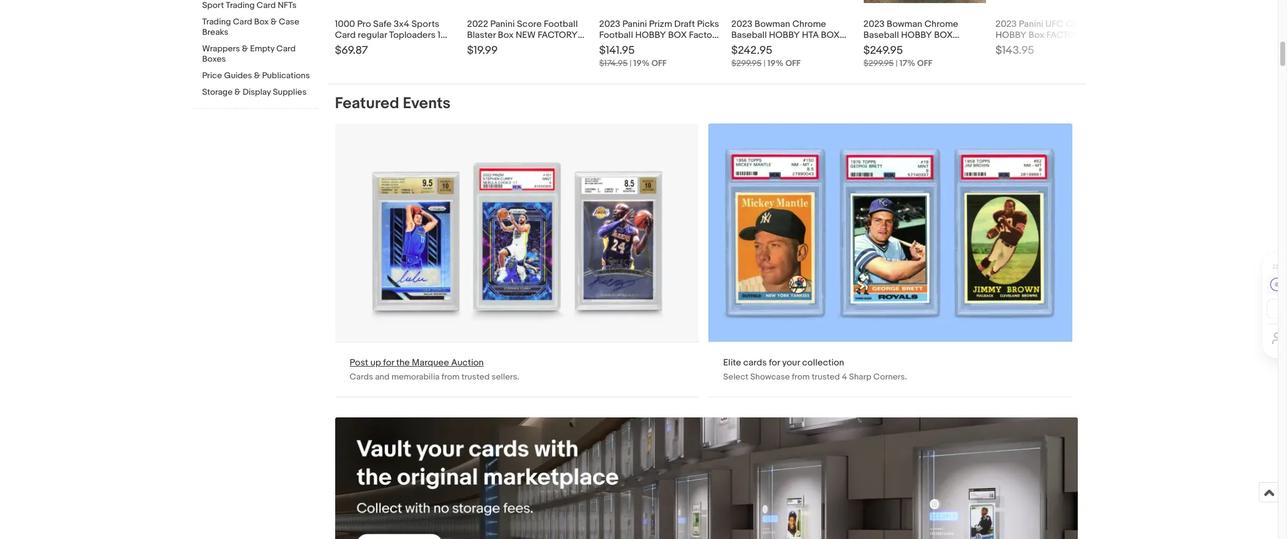 Task type: locate. For each thing, give the bounding box(es) containing it.
price guides & publications link
[[202, 70, 319, 82]]

2023 inside 2023 bowman chrome baseball hobby box factory sealed 2 autos
[[864, 19, 885, 30]]

2 sealed from the left
[[765, 41, 794, 52]]

3 box from the left
[[935, 30, 953, 41]]

None text field
[[335, 124, 699, 397], [709, 124, 1073, 397], [335, 418, 1078, 540], [335, 124, 699, 397], [709, 124, 1073, 397]]

panini for $143.95
[[1019, 19, 1044, 30]]

sealed inside 2023 panini ufc chronicles hobby box factory sealed 6 packs 2 autos
[[996, 41, 1029, 52]]

panini inside 2023 panini ufc chronicles hobby box factory sealed 6 packs 2 autos
[[1019, 19, 1044, 30]]

1 baseball from the left
[[732, 30, 767, 41]]

off inside $141.95 $174.95 | 19% off
[[652, 58, 667, 69]]

1 $299.95 from the left
[[732, 58, 762, 69]]

up
[[371, 358, 381, 369]]

2 19% from the left
[[768, 58, 784, 69]]

bowman for $242.95
[[755, 19, 791, 30]]

1 horizontal spatial football
[[600, 30, 634, 41]]

4 inside 2023 panini prizm draft picks football hobby box factory sealed 4 autos
[[631, 41, 636, 52]]

chrome for $249.95
[[925, 19, 959, 30]]

2023 inside 2023 panini prizm draft picks football hobby box factory sealed 4 autos
[[600, 19, 621, 30]]

sellers.
[[492, 372, 520, 383]]

baseball up $242.95
[[732, 30, 767, 41]]

4 left the sharp
[[842, 372, 848, 383]]

factory inside 2023 bowman chrome baseball hobby box factory sealed 2 autos
[[864, 41, 895, 52]]

factory inside the 2023 bowman chrome baseball hobby hta box factory sealed 3 autos
[[732, 41, 763, 52]]

2 $299.95 text field from the left
[[864, 58, 894, 69]]

box down sport trading card nfts link
[[254, 17, 269, 27]]

2 horizontal spatial |
[[896, 58, 898, 69]]

new
[[516, 30, 536, 41]]

hobby left hta
[[769, 30, 800, 41]]

off inside $242.95 $299.95 | 19% off
[[786, 58, 801, 69]]

baseball
[[732, 30, 767, 41], [864, 30, 900, 41]]

football right score
[[544, 19, 578, 30]]

2 2023 from the left
[[732, 19, 753, 30]]

nfts
[[278, 0, 297, 10]]

box inside 2023 panini prizm draft picks football hobby box factory sealed 4 autos
[[669, 30, 687, 41]]

$299.95 down $249.95
[[864, 58, 894, 69]]

hobby for $249.95
[[902, 30, 933, 41]]

2 factory from the left
[[1047, 30, 1087, 41]]

$299.95 down $242.95
[[732, 58, 762, 69]]

sealed left 6
[[996, 41, 1029, 52]]

trading card box & case breaks link
[[202, 17, 319, 39]]

from
[[442, 372, 460, 383], [792, 372, 810, 383]]

off right 17%
[[918, 58, 933, 69]]

the
[[396, 358, 410, 369]]

card left nfts
[[257, 0, 276, 10]]

1 horizontal spatial box
[[822, 30, 840, 41]]

$242.95
[[732, 44, 773, 58]]

trading down sport
[[202, 17, 231, 27]]

baseball inside the 2023 bowman chrome baseball hobby hta box factory sealed 3 autos
[[732, 30, 767, 41]]

box inside sport trading card nfts trading card box & case breaks wrappers & empty card boxes price guides & publications storage & display supplies
[[254, 17, 269, 27]]

box right hta
[[822, 30, 840, 41]]

bowman for $249.95
[[887, 19, 923, 30]]

| inside $249.95 $299.95 | 17% off
[[896, 58, 898, 69]]

2022 panini score football blaster box new factory sealed
[[467, 19, 578, 52]]

6
[[1031, 41, 1036, 52]]

2 down 2023 bowman chrome baseball hobby box factory sealed 2 autos image at the right of page
[[928, 41, 933, 52]]

1 vertical spatial trading
[[202, 17, 231, 27]]

collection
[[803, 358, 845, 369]]

from down auction
[[442, 372, 460, 383]]

hta
[[802, 30, 819, 41]]

$299.95 text field for $242.95
[[732, 58, 762, 69]]

box inside the 2023 bowman chrome baseball hobby hta box factory sealed 3 autos
[[822, 30, 840, 41]]

1 vertical spatial card
[[233, 17, 252, 27]]

off inside $249.95 $299.95 | 17% off
[[918, 58, 933, 69]]

0 horizontal spatial $299.95 text field
[[732, 58, 762, 69]]

4 left autos
[[631, 41, 636, 52]]

box down 2023 bowman chrome baseball hobby box factory sealed 2 autos image at the right of page
[[935, 30, 953, 41]]

box inside 2023 panini ufc chronicles hobby box factory sealed 6 packs 2 autos
[[1029, 30, 1045, 41]]

baseball for $242.95
[[732, 30, 767, 41]]

0 horizontal spatial card
[[233, 17, 252, 27]]

0 vertical spatial trading
[[226, 0, 255, 10]]

1 $299.95 text field from the left
[[732, 58, 762, 69]]

2 horizontal spatial card
[[277, 43, 296, 54]]

factory
[[538, 30, 578, 41], [1047, 30, 1087, 41]]

2023 inside the 2023 bowman chrome baseball hobby hta box factory sealed 3 autos
[[732, 19, 753, 30]]

hobby up $249.95 $299.95 | 17% off
[[902, 30, 933, 41]]

0 horizontal spatial panini
[[491, 19, 515, 30]]

panini inside 2023 panini prizm draft picks football hobby box factory sealed 4 autos
[[623, 19, 647, 30]]

2022 panini score football blaster box new factory sealed image
[[467, 0, 590, 6]]

2 baseball from the left
[[864, 30, 900, 41]]

3 autos from the left
[[1072, 41, 1097, 52]]

sport
[[202, 0, 224, 10]]

chrome inside 2023 bowman chrome baseball hobby box factory sealed 2 autos
[[925, 19, 959, 30]]

autos
[[638, 41, 668, 52]]

| right $174.95 "text box"
[[630, 58, 632, 69]]

19% inside $242.95 $299.95 | 19% off
[[768, 58, 784, 69]]

score
[[517, 19, 542, 30]]

trusted down auction
[[462, 372, 490, 383]]

sealed
[[600, 41, 629, 52], [765, 41, 794, 52], [897, 41, 926, 52]]

0 horizontal spatial sealed
[[467, 41, 500, 52]]

case
[[279, 17, 299, 27]]

chrome up 3
[[793, 19, 827, 30]]

from inside elite cards for your collection select showcase from trusted 4 sharp corners.
[[792, 372, 810, 383]]

1 19% from the left
[[634, 58, 650, 69]]

1 horizontal spatial for
[[769, 358, 780, 369]]

sealed inside the 2023 bowman chrome baseball hobby hta box factory sealed 3 autos
[[765, 41, 794, 52]]

trading right sport
[[226, 0, 255, 10]]

blaster
[[467, 30, 496, 41]]

$299.95 text field down $249.95
[[864, 58, 894, 69]]

1 2023 from the left
[[600, 19, 621, 30]]

box left ufc on the top of the page
[[1029, 30, 1045, 41]]

card down sport trading card nfts link
[[233, 17, 252, 27]]

$299.95 inside $242.95 $299.95 | 19% off
[[732, 58, 762, 69]]

1 horizontal spatial 2
[[1065, 41, 1070, 52]]

1 horizontal spatial panini
[[623, 19, 647, 30]]

$249.95
[[864, 44, 904, 58]]

0 horizontal spatial factory
[[538, 30, 578, 41]]

boxes
[[202, 54, 226, 64]]

1 hobby from the left
[[636, 30, 667, 41]]

1 | from the left
[[630, 58, 632, 69]]

hobby inside the 2023 bowman chrome baseball hobby hta box factory sealed 3 autos
[[769, 30, 800, 41]]

factory
[[689, 30, 721, 41], [732, 41, 763, 52], [864, 41, 895, 52]]

for up showcase in the bottom right of the page
[[769, 358, 780, 369]]

hobby inside 2023 bowman chrome baseball hobby box factory sealed 2 autos
[[902, 30, 933, 41]]

0 horizontal spatial chrome
[[793, 19, 827, 30]]

& left case
[[271, 17, 277, 27]]

19% inside $141.95 $174.95 | 19% off
[[634, 58, 650, 69]]

off down autos
[[652, 58, 667, 69]]

chrome inside the 2023 bowman chrome baseball hobby hta box factory sealed 3 autos
[[793, 19, 827, 30]]

1 horizontal spatial 4
[[842, 372, 848, 383]]

bowman up $242.95 $299.95 | 19% off
[[755, 19, 791, 30]]

2023 for $249.95
[[864, 19, 885, 30]]

sealed down 2022 on the left of the page
[[467, 41, 500, 52]]

1 horizontal spatial trusted
[[812, 372, 840, 383]]

1 bowman from the left
[[755, 19, 791, 30]]

2 | from the left
[[764, 58, 766, 69]]

baseball inside 2023 bowman chrome baseball hobby box factory sealed 2 autos
[[864, 30, 900, 41]]

0 vertical spatial 4
[[631, 41, 636, 52]]

chrome
[[793, 19, 827, 30], [925, 19, 959, 30]]

panini right 2022 on the left of the page
[[491, 19, 515, 30]]

for
[[383, 358, 394, 369], [769, 358, 780, 369]]

factory right new
[[538, 30, 578, 41]]

panini for $19.99
[[491, 19, 515, 30]]

4 hobby from the left
[[996, 30, 1027, 41]]

2023 bowman chrome baseball hobby hta box factory sealed 3 autos
[[732, 19, 840, 52]]

box
[[254, 17, 269, 27], [498, 30, 514, 41], [1029, 30, 1045, 41]]

1 factory from the left
[[538, 30, 578, 41]]

bowman inside the 2023 bowman chrome baseball hobby hta box factory sealed 3 autos
[[755, 19, 791, 30]]

2 panini from the left
[[623, 19, 647, 30]]

0 horizontal spatial baseball
[[732, 30, 767, 41]]

bowman inside 2023 bowman chrome baseball hobby box factory sealed 2 autos
[[887, 19, 923, 30]]

1 horizontal spatial chrome
[[925, 19, 959, 30]]

0 horizontal spatial sealed
[[600, 41, 629, 52]]

autos inside 2023 panini ufc chronicles hobby box factory sealed 6 packs 2 autos
[[1072, 41, 1097, 52]]

2 sealed from the left
[[996, 41, 1029, 52]]

factory right 6
[[1047, 30, 1087, 41]]

0 horizontal spatial for
[[383, 358, 394, 369]]

2023 up $242.95
[[732, 19, 753, 30]]

0 vertical spatial card
[[257, 0, 276, 10]]

for inside post up for the marquee auction cards and memorabilia from trusted sellers.
[[383, 358, 394, 369]]

1 horizontal spatial bowman
[[887, 19, 923, 30]]

3 | from the left
[[896, 58, 898, 69]]

19% down $242.95
[[768, 58, 784, 69]]

from down your
[[792, 372, 810, 383]]

$174.95 text field
[[600, 58, 628, 69]]

$299.95 text field
[[732, 58, 762, 69], [864, 58, 894, 69]]

box left new
[[498, 30, 514, 41]]

1 horizontal spatial |
[[764, 58, 766, 69]]

2023 for $141.95
[[600, 19, 621, 30]]

football inside 2023 panini prizm draft picks football hobby box factory sealed 4 autos
[[600, 30, 634, 41]]

sport trading card nfts link
[[202, 0, 319, 12]]

0 horizontal spatial from
[[442, 372, 460, 383]]

2 from from the left
[[792, 372, 810, 383]]

$69.87
[[335, 44, 368, 58]]

19%
[[634, 58, 650, 69], [768, 58, 784, 69]]

card right empty
[[277, 43, 296, 54]]

2 horizontal spatial factory
[[864, 41, 895, 52]]

2 $299.95 from the left
[[864, 58, 894, 69]]

2023 up $249.95
[[864, 19, 885, 30]]

0 horizontal spatial box
[[254, 17, 269, 27]]

0 horizontal spatial off
[[652, 58, 667, 69]]

$299.95
[[732, 58, 762, 69], [864, 58, 894, 69]]

&
[[271, 17, 277, 27], [242, 43, 248, 54], [254, 70, 260, 81], [235, 87, 241, 97]]

2 2 from the left
[[1065, 41, 1070, 52]]

0 horizontal spatial 19%
[[634, 58, 650, 69]]

panini up 6
[[1019, 19, 1044, 30]]

hobby up $143.95
[[996, 30, 1027, 41]]

1 2 from the left
[[928, 41, 933, 52]]

2023 panini ufc chronicles hobby box factory sealed 6 packs 2 autos
[[996, 19, 1111, 52]]

post up for the marquee auction cards and memorabilia from trusted sellers.
[[350, 358, 520, 383]]

0 horizontal spatial 4
[[631, 41, 636, 52]]

2 for from the left
[[769, 358, 780, 369]]

1 horizontal spatial $299.95
[[864, 58, 894, 69]]

panini left the prizm
[[623, 19, 647, 30]]

$69.87 link
[[335, 0, 458, 71]]

2 trusted from the left
[[812, 372, 840, 383]]

0 horizontal spatial bowman
[[755, 19, 791, 30]]

1 horizontal spatial off
[[786, 58, 801, 69]]

bowman
[[755, 19, 791, 30], [887, 19, 923, 30]]

1 for from the left
[[383, 358, 394, 369]]

19% down autos
[[634, 58, 650, 69]]

hobby inside 2023 panini ufc chronicles hobby box factory sealed 6 packs 2 autos
[[996, 30, 1027, 41]]

2 inside 2023 bowman chrome baseball hobby box factory sealed 2 autos
[[928, 41, 933, 52]]

$249.95 $299.95 | 17% off
[[864, 44, 933, 69]]

for inside elite cards for your collection select showcase from trusted 4 sharp corners.
[[769, 358, 780, 369]]

2 horizontal spatial autos
[[1072, 41, 1097, 52]]

featured events
[[335, 94, 451, 113]]

1 horizontal spatial baseball
[[864, 30, 900, 41]]

1 box from the left
[[669, 30, 687, 41]]

2 horizontal spatial box
[[1029, 30, 1045, 41]]

1 from from the left
[[442, 372, 460, 383]]

box right autos
[[669, 30, 687, 41]]

2 box from the left
[[822, 30, 840, 41]]

elite cards for your collection select showcase from trusted 4 sharp corners.
[[724, 358, 908, 383]]

& left empty
[[242, 43, 248, 54]]

0 horizontal spatial autos
[[803, 41, 828, 52]]

$299.95 inside $249.95 $299.95 | 17% off
[[864, 58, 894, 69]]

2 chrome from the left
[[925, 19, 959, 30]]

$299.95 text field down $242.95
[[732, 58, 762, 69]]

1 horizontal spatial autos
[[935, 41, 960, 52]]

3 hobby from the left
[[902, 30, 933, 41]]

0 horizontal spatial trusted
[[462, 372, 490, 383]]

trusted
[[462, 372, 490, 383], [812, 372, 840, 383]]

trusted down "collection" on the right of page
[[812, 372, 840, 383]]

0 horizontal spatial football
[[544, 19, 578, 30]]

| left 17%
[[896, 58, 898, 69]]

4
[[631, 41, 636, 52], [842, 372, 848, 383]]

$299.95 for $249.95
[[864, 58, 894, 69]]

panini
[[491, 19, 515, 30], [623, 19, 647, 30], [1019, 19, 1044, 30]]

cards
[[350, 372, 373, 383]]

|
[[630, 58, 632, 69], [764, 58, 766, 69], [896, 58, 898, 69]]

0 horizontal spatial box
[[669, 30, 687, 41]]

sealed up $174.95 "text box"
[[600, 41, 629, 52]]

2 off from the left
[[786, 58, 801, 69]]

hobby
[[636, 30, 667, 41], [769, 30, 800, 41], [902, 30, 933, 41], [996, 30, 1027, 41]]

1 horizontal spatial factory
[[732, 41, 763, 52]]

1 horizontal spatial 19%
[[768, 58, 784, 69]]

1 horizontal spatial sealed
[[765, 41, 794, 52]]

autos down 2023 bowman chrome baseball hobby box factory sealed 2 autos image at the right of page
[[935, 41, 960, 52]]

box
[[669, 30, 687, 41], [822, 30, 840, 41], [935, 30, 953, 41]]

off down 3
[[786, 58, 801, 69]]

2 horizontal spatial sealed
[[897, 41, 926, 52]]

1 sealed from the left
[[600, 41, 629, 52]]

hobby up $141.95 $174.95 | 19% off
[[636, 30, 667, 41]]

| for $249.95
[[896, 58, 898, 69]]

1 horizontal spatial factory
[[1047, 30, 1087, 41]]

storage
[[202, 87, 233, 97]]

0 horizontal spatial |
[[630, 58, 632, 69]]

2 right packs
[[1065, 41, 1070, 52]]

$299.95 text field for $249.95
[[864, 58, 894, 69]]

chrome down 2023 bowman chrome baseball hobby box factory sealed 2 autos image at the right of page
[[925, 19, 959, 30]]

3 panini from the left
[[1019, 19, 1044, 30]]

1 autos from the left
[[803, 41, 828, 52]]

sealed
[[467, 41, 500, 52], [996, 41, 1029, 52]]

2023 up the $141.95
[[600, 19, 621, 30]]

trading
[[226, 0, 255, 10], [202, 17, 231, 27]]

featured
[[335, 94, 400, 113]]

football up the $141.95
[[600, 30, 634, 41]]

2 bowman from the left
[[887, 19, 923, 30]]

0 horizontal spatial 2
[[928, 41, 933, 52]]

1 horizontal spatial $299.95 text field
[[864, 58, 894, 69]]

sealed inside 2023 panini prizm draft picks football hobby box factory sealed 4 autos
[[600, 41, 629, 52]]

2 autos from the left
[[935, 41, 960, 52]]

sealed left 3
[[765, 41, 794, 52]]

1 horizontal spatial sealed
[[996, 41, 1029, 52]]

| inside $242.95 $299.95 | 19% off
[[764, 58, 766, 69]]

supplies
[[273, 87, 307, 97]]

1 off from the left
[[652, 58, 667, 69]]

4 2023 from the left
[[996, 19, 1017, 30]]

display
[[243, 87, 271, 97]]

| for $141.95
[[630, 58, 632, 69]]

0 horizontal spatial factory
[[689, 30, 721, 41]]

0 horizontal spatial $299.95
[[732, 58, 762, 69]]

3 2023 from the left
[[864, 19, 885, 30]]

autos down chronicles
[[1072, 41, 1097, 52]]

2023
[[600, 19, 621, 30], [732, 19, 753, 30], [864, 19, 885, 30], [996, 19, 1017, 30]]

2 horizontal spatial box
[[935, 30, 953, 41]]

1 panini from the left
[[491, 19, 515, 30]]

| inside $141.95 $174.95 | 19% off
[[630, 58, 632, 69]]

auction
[[451, 358, 484, 369]]

2 hobby from the left
[[769, 30, 800, 41]]

1 vertical spatial 4
[[842, 372, 848, 383]]

off
[[652, 58, 667, 69], [786, 58, 801, 69], [918, 58, 933, 69]]

select
[[724, 372, 749, 383]]

sealed up 17%
[[897, 41, 926, 52]]

1 horizontal spatial from
[[792, 372, 810, 383]]

for right the up at left
[[383, 358, 394, 369]]

football
[[544, 19, 578, 30], [600, 30, 634, 41]]

off for $249.95
[[918, 58, 933, 69]]

3 sealed from the left
[[897, 41, 926, 52]]

1 chrome from the left
[[793, 19, 827, 30]]

1 trusted from the left
[[462, 372, 490, 383]]

2023 up $143.95
[[996, 19, 1017, 30]]

3 off from the left
[[918, 58, 933, 69]]

autos
[[803, 41, 828, 52], [935, 41, 960, 52], [1072, 41, 1097, 52]]

$299.95 for $242.95
[[732, 58, 762, 69]]

elite
[[724, 358, 742, 369]]

2 horizontal spatial panini
[[1019, 19, 1044, 30]]

2
[[928, 41, 933, 52], [1065, 41, 1070, 52]]

1 sealed from the left
[[467, 41, 500, 52]]

2023 inside 2023 panini ufc chronicles hobby box factory sealed 6 packs 2 autos
[[996, 19, 1017, 30]]

baseball up $249.95
[[864, 30, 900, 41]]

1 horizontal spatial box
[[498, 30, 514, 41]]

showcase
[[751, 372, 790, 383]]

bowman down 2023 bowman chrome baseball hobby box factory sealed 2 autos image at the right of page
[[887, 19, 923, 30]]

empty
[[250, 43, 275, 54]]

2 horizontal spatial off
[[918, 58, 933, 69]]

autos right 3
[[803, 41, 828, 52]]

| down $242.95
[[764, 58, 766, 69]]

& up display
[[254, 70, 260, 81]]

card
[[257, 0, 276, 10], [233, 17, 252, 27], [277, 43, 296, 54]]

panini inside 2022 panini score football blaster box new factory sealed
[[491, 19, 515, 30]]

box inside 2022 panini score football blaster box new factory sealed
[[498, 30, 514, 41]]



Task type: describe. For each thing, give the bounding box(es) containing it.
factory inside 2023 panini prizm draft picks football hobby box factory sealed 4 autos
[[689, 30, 721, 41]]

2023 for $242.95
[[732, 19, 753, 30]]

corners.
[[874, 372, 908, 383]]

draft
[[675, 19, 695, 30]]

autos inside 2023 bowman chrome baseball hobby box factory sealed 2 autos
[[935, 41, 960, 52]]

for for cards
[[769, 358, 780, 369]]

ebay vault image
[[335, 418, 1078, 540]]

marquee
[[412, 358, 449, 369]]

and
[[375, 372, 390, 383]]

prizm
[[649, 19, 673, 30]]

$242.95 $299.95 | 19% off
[[732, 44, 801, 69]]

$143.95
[[996, 44, 1035, 58]]

none text field ebay vault
[[335, 418, 1078, 540]]

your
[[783, 358, 801, 369]]

football inside 2022 panini score football blaster box new factory sealed
[[544, 19, 578, 30]]

hobby for $143.95
[[996, 30, 1027, 41]]

19% for $242.95
[[768, 58, 784, 69]]

post
[[350, 358, 369, 369]]

autos inside the 2023 bowman chrome baseball hobby hta box factory sealed 3 autos
[[803, 41, 828, 52]]

| for $242.95
[[764, 58, 766, 69]]

$141.95 $174.95 | 19% off
[[600, 44, 667, 69]]

2023 bowman chrome baseball hobby box factory sealed 2 autos
[[864, 19, 960, 52]]

breaks
[[202, 27, 229, 37]]

picks
[[697, 19, 720, 30]]

3
[[796, 41, 801, 52]]

4 inside elite cards for your collection select showcase from trusted 4 sharp corners.
[[842, 372, 848, 383]]

box inside 2023 bowman chrome baseball hobby box factory sealed 2 autos
[[935, 30, 953, 41]]

chronicles
[[1066, 19, 1111, 30]]

sealed inside 2023 bowman chrome baseball hobby box factory sealed 2 autos
[[897, 41, 926, 52]]

chrome for $242.95
[[793, 19, 827, 30]]

1 horizontal spatial card
[[257, 0, 276, 10]]

box for $143.95
[[1029, 30, 1045, 41]]

19% for $141.95
[[634, 58, 650, 69]]

2023 panini prizm draft picks football hobby box factory sealed 4 autos
[[600, 19, 721, 52]]

$174.95
[[600, 58, 628, 69]]

hobby for $242.95
[[769, 30, 800, 41]]

off for $141.95
[[652, 58, 667, 69]]

wrappers
[[202, 43, 240, 54]]

off for $242.95
[[786, 58, 801, 69]]

storage & display supplies link
[[202, 87, 319, 99]]

ufc
[[1046, 19, 1064, 30]]

box for $19.99
[[498, 30, 514, 41]]

wrappers & empty card boxes link
[[202, 43, 319, 65]]

events
[[403, 94, 451, 113]]

sealed inside 2022 panini score football blaster box new factory sealed
[[467, 41, 500, 52]]

memorabilia
[[392, 372, 440, 383]]

2023 bowman chrome baseball hobby box factory sealed 2 autos image
[[864, 0, 986, 3]]

hobby inside 2023 panini prizm draft picks football hobby box factory sealed 4 autos
[[636, 30, 667, 41]]

panini for $141.95
[[623, 19, 647, 30]]

$19.99
[[467, 44, 498, 58]]

trusted inside elite cards for your collection select showcase from trusted 4 sharp corners.
[[812, 372, 840, 383]]

publications
[[262, 70, 310, 81]]

17%
[[900, 58, 916, 69]]

2 vertical spatial card
[[277, 43, 296, 54]]

trusted inside post up for the marquee auction cards and memorabilia from trusted sellers.
[[462, 372, 490, 383]]

for for up
[[383, 358, 394, 369]]

sport trading card nfts trading card box & case breaks wrappers & empty card boxes price guides & publications storage & display supplies
[[202, 0, 310, 97]]

cards
[[744, 358, 767, 369]]

factory inside 2022 panini score football blaster box new factory sealed
[[538, 30, 578, 41]]

& down guides
[[235, 87, 241, 97]]

baseball for $249.95
[[864, 30, 900, 41]]

sharp
[[850, 372, 872, 383]]

2022
[[467, 19, 488, 30]]

$141.95
[[600, 44, 635, 58]]

2 inside 2023 panini ufc chronicles hobby box factory sealed 6 packs 2 autos
[[1065, 41, 1070, 52]]

factory inside 2023 panini ufc chronicles hobby box factory sealed 6 packs 2 autos
[[1047, 30, 1087, 41]]

from inside post up for the marquee auction cards and memorabilia from trusted sellers.
[[442, 372, 460, 383]]

packs
[[1038, 41, 1063, 52]]

price
[[202, 70, 222, 81]]

guides
[[224, 70, 252, 81]]



Task type: vqa. For each thing, say whether or not it's contained in the screenshot.
Box inside 2022 Panini Score Football Blaster Box NEW FACTORY SEALED
yes



